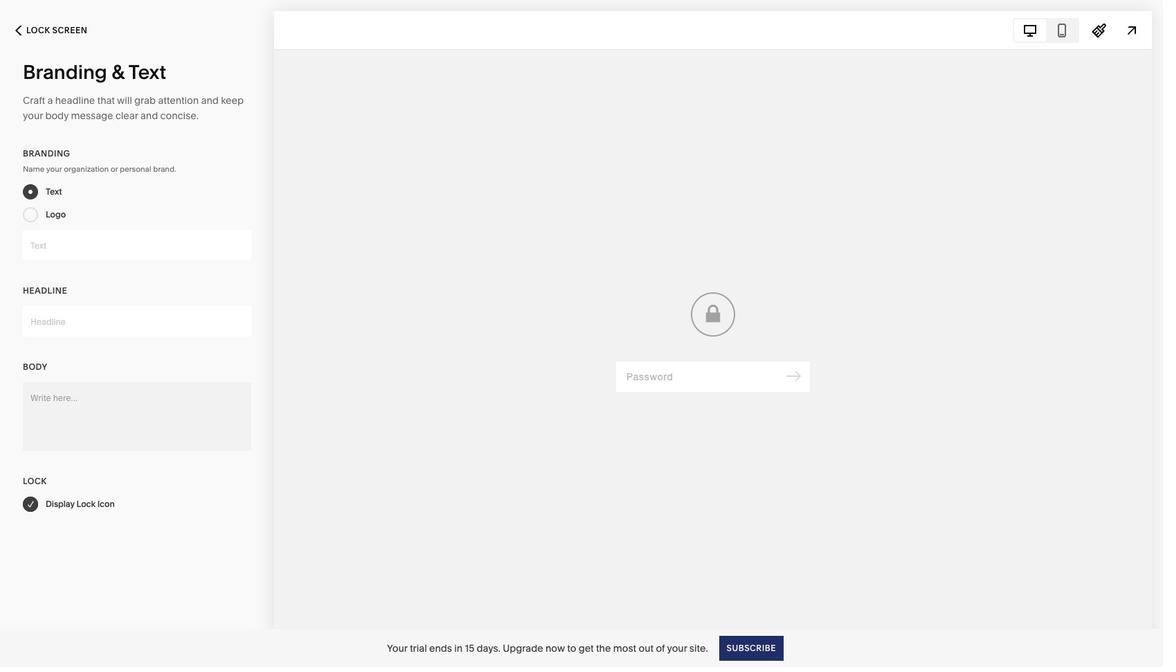 Task type: describe. For each thing, give the bounding box(es) containing it.
craft
[[23, 94, 45, 107]]

or
[[111, 164, 118, 174]]

display lock icon
[[46, 499, 115, 509]]

&
[[112, 60, 125, 84]]

your inside branding name your organization or personal brand.
[[46, 164, 62, 174]]

the
[[597, 642, 611, 654]]

a
[[47, 94, 53, 107]]

Headline text field
[[23, 306, 252, 337]]

0 horizontal spatial and
[[141, 109, 158, 122]]

lock for lock
[[23, 476, 47, 486]]

of
[[656, 642, 665, 654]]

will
[[117, 94, 132, 107]]

get
[[579, 642, 594, 654]]

logo
[[46, 209, 66, 220]]

concise.
[[160, 109, 199, 122]]

0 vertical spatial and
[[201, 94, 219, 107]]

out
[[639, 642, 654, 654]]

now
[[546, 642, 565, 654]]

clear
[[116, 109, 138, 122]]

Text text field
[[23, 230, 252, 261]]

ends
[[430, 642, 452, 654]]

display
[[46, 499, 75, 509]]

0 horizontal spatial text
[[46, 186, 62, 197]]

your inside "craft a headline that will grab attention and keep your body message clear and concise."
[[23, 109, 43, 122]]

attention
[[158, 94, 199, 107]]

subscribe
[[727, 643, 777, 653]]

body
[[45, 109, 69, 122]]



Task type: locate. For each thing, give the bounding box(es) containing it.
brand.
[[153, 164, 176, 174]]

message
[[71, 109, 113, 122]]

text up grab
[[129, 60, 166, 84]]

branding & text
[[23, 60, 166, 84]]

screen
[[52, 25, 87, 35]]

in
[[455, 642, 463, 654]]

that
[[97, 94, 115, 107]]

1 vertical spatial and
[[141, 109, 158, 122]]

lock left icon
[[77, 499, 96, 509]]

your down craft
[[23, 109, 43, 122]]

branding for &
[[23, 60, 107, 84]]

branding up headline
[[23, 60, 107, 84]]

lock inside button
[[26, 25, 50, 35]]

and
[[201, 94, 219, 107], [141, 109, 158, 122]]

personal
[[120, 164, 151, 174]]

headline
[[55, 94, 95, 107]]

to
[[568, 642, 577, 654]]

tab list
[[1015, 19, 1079, 41]]

lock screen
[[26, 25, 87, 35]]

branding for name
[[23, 148, 70, 159]]

1 vertical spatial text
[[46, 186, 62, 197]]

organization
[[64, 164, 109, 174]]

1 vertical spatial lock
[[23, 476, 47, 486]]

grab
[[134, 94, 156, 107]]

2 horizontal spatial your
[[668, 642, 688, 654]]

lock screen button
[[0, 15, 103, 46]]

site.
[[690, 642, 709, 654]]

your trial ends in 15 days. upgrade now to get the most out of your site.
[[387, 642, 709, 654]]

your
[[23, 109, 43, 122], [46, 164, 62, 174], [668, 642, 688, 654]]

1 horizontal spatial and
[[201, 94, 219, 107]]

1 branding from the top
[[23, 60, 107, 84]]

1 vertical spatial your
[[46, 164, 62, 174]]

0 vertical spatial lock
[[26, 25, 50, 35]]

branding inside branding name your organization or personal brand.
[[23, 148, 70, 159]]

0 vertical spatial branding
[[23, 60, 107, 84]]

trial
[[410, 642, 427, 654]]

1 horizontal spatial your
[[46, 164, 62, 174]]

lock
[[26, 25, 50, 35], [23, 476, 47, 486], [77, 499, 96, 509]]

body
[[23, 362, 48, 372]]

text up logo
[[46, 186, 62, 197]]

your right name
[[46, 164, 62, 174]]

name
[[23, 164, 45, 174]]

lock up display
[[23, 476, 47, 486]]

1 horizontal spatial text
[[129, 60, 166, 84]]

branding up name
[[23, 148, 70, 159]]

2 branding from the top
[[23, 148, 70, 159]]

0 horizontal spatial your
[[23, 109, 43, 122]]

lock left screen
[[26, 25, 50, 35]]

and down grab
[[141, 109, 158, 122]]

lock for lock screen
[[26, 25, 50, 35]]

your right of
[[668, 642, 688, 654]]

2 vertical spatial lock
[[77, 499, 96, 509]]

text
[[129, 60, 166, 84], [46, 186, 62, 197]]

subscribe button
[[720, 636, 784, 661]]

most
[[614, 642, 637, 654]]

branding
[[23, 60, 107, 84], [23, 148, 70, 159]]

branding name your organization or personal brand.
[[23, 148, 176, 174]]

craft a headline that will grab attention and keep your body message clear and concise.
[[23, 94, 244, 122]]

and left keep
[[201, 94, 219, 107]]

days.
[[477, 642, 501, 654]]

keep
[[221, 94, 244, 107]]

1 vertical spatial branding
[[23, 148, 70, 159]]

0 vertical spatial text
[[129, 60, 166, 84]]

15
[[465, 642, 475, 654]]

2 vertical spatial your
[[668, 642, 688, 654]]

0 vertical spatial your
[[23, 109, 43, 122]]

upgrade
[[503, 642, 544, 654]]

headline
[[23, 285, 67, 296]]

icon
[[97, 499, 115, 509]]

your
[[387, 642, 408, 654]]



Task type: vqa. For each thing, say whether or not it's contained in the screenshot.
party inside the Extensions Discover and manage third-party extensions
no



